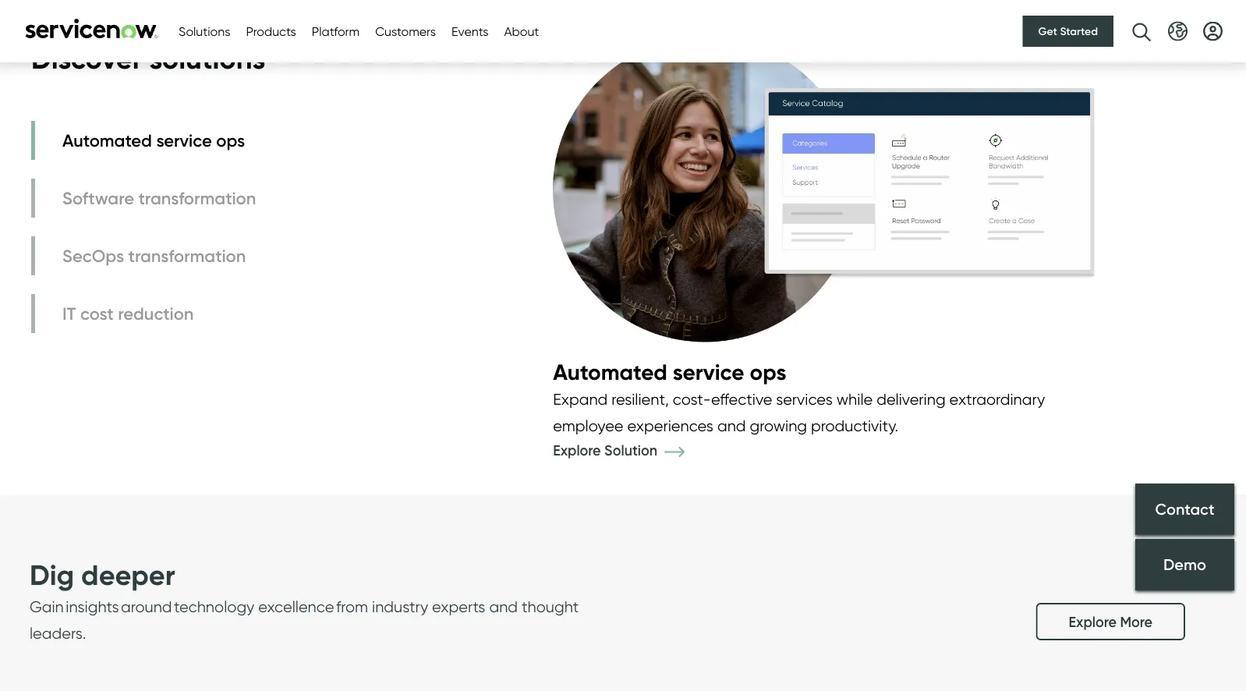 Task type: describe. For each thing, give the bounding box(es) containing it.
discover
[[31, 41, 142, 76]]

service for automated service ops expand resilient, cost-effective services while delivering extraordinary employee experiences and growing productivity.
[[673, 358, 745, 385]]

products
[[246, 23, 296, 39]]

get
[[1039, 25, 1058, 38]]

ops for automated service ops expand resilient, cost-effective services while delivering extraordinary employee experiences and growing productivity.
[[750, 358, 787, 385]]

events
[[452, 23, 489, 39]]

delivering
[[877, 390, 946, 409]]

dig deeper gain insights around technology excellence from industry experts and thought leaders.
[[30, 558, 579, 643]]

resilient,
[[612, 390, 669, 409]]

automated service ops expand resilient, cost-effective services while delivering extraordinary employee experiences and growing productivity.
[[553, 358, 1046, 435]]

demo
[[1164, 555, 1207, 574]]

and inside dig deeper gain insights around technology excellence from industry experts and thought leaders.
[[490, 598, 518, 616]]

platform button
[[312, 22, 360, 41]]

excellence from
[[258, 598, 368, 616]]

industry
[[372, 598, 428, 616]]

about
[[504, 23, 539, 39]]

software transformation
[[62, 187, 256, 208]]

automated service ops link
[[31, 121, 260, 160]]

automated for automated service ops expand resilient, cost-effective services while delivering extraordinary employee experiences and growing productivity.
[[553, 358, 668, 385]]

secops transformation
[[62, 245, 246, 266]]

explore for explore more
[[1069, 613, 1117, 630]]

contact link
[[1136, 484, 1235, 535]]

productivity.
[[812, 416, 899, 435]]

automated for automated service ops
[[62, 130, 152, 151]]

leaders.
[[30, 624, 86, 643]]

explore solution link
[[553, 442, 708, 459]]

cost-
[[673, 390, 712, 409]]

employee
[[553, 416, 624, 435]]

cost
[[80, 303, 114, 324]]

customers button
[[375, 22, 436, 41]]

experiences
[[628, 416, 714, 435]]

servicenow image
[[23, 18, 160, 39]]

gain insights around technology
[[30, 598, 255, 616]]

ops for automated service ops
[[216, 130, 245, 151]]

experts
[[432, 598, 486, 616]]

platform
[[312, 23, 360, 39]]

while
[[837, 390, 873, 409]]

go to servicenow account image
[[1204, 21, 1223, 41]]

explore solution
[[553, 442, 661, 459]]

reduction
[[118, 303, 194, 324]]

customers
[[375, 23, 436, 39]]



Task type: vqa. For each thing, say whether or not it's contained in the screenshot.
innovative
no



Task type: locate. For each thing, give the bounding box(es) containing it.
solutions button
[[179, 22, 231, 41]]

about button
[[504, 22, 539, 41]]

1 vertical spatial ops
[[750, 358, 787, 385]]

transformation down software transformation
[[128, 245, 246, 266]]

service
[[156, 130, 212, 151], [673, 358, 745, 385]]

0 vertical spatial transformation
[[138, 187, 256, 208]]

software
[[62, 187, 134, 208]]

1 horizontal spatial and
[[718, 416, 746, 435]]

effective
[[712, 390, 773, 409]]

solutions
[[149, 41, 265, 76]]

growing
[[750, 416, 808, 435]]

solutions
[[179, 23, 231, 39]]

1 horizontal spatial explore
[[1069, 613, 1117, 630]]

products button
[[246, 22, 296, 41]]

service up software transformation
[[156, 130, 212, 151]]

it
[[62, 303, 76, 324]]

more
[[1121, 613, 1153, 630]]

and right experts
[[490, 598, 518, 616]]

it cost reduction
[[62, 303, 194, 324]]

explore more
[[1069, 613, 1153, 630]]

automated inside automated service ops expand resilient, cost-effective services while delivering extraordinary employee experiences and growing productivity.
[[553, 358, 668, 385]]

explore
[[553, 442, 601, 459], [1069, 613, 1117, 630]]

0 vertical spatial explore
[[553, 442, 601, 459]]

extraordinary
[[950, 390, 1046, 409]]

0 horizontal spatial and
[[490, 598, 518, 616]]

1 vertical spatial service
[[673, 358, 745, 385]]

0 vertical spatial and
[[718, 416, 746, 435]]

automated up software
[[62, 130, 152, 151]]

events button
[[452, 22, 489, 41]]

transformation up secops transformation
[[138, 187, 256, 208]]

contact
[[1156, 500, 1215, 519]]

transformation for software transformation
[[138, 187, 256, 208]]

service up cost-
[[673, 358, 745, 385]]

service inside automated service ops expand resilient, cost-effective services while delivering extraordinary employee experiences and growing productivity.
[[673, 358, 745, 385]]

1 vertical spatial transformation
[[128, 245, 246, 266]]

explore more link
[[1037, 603, 1186, 641]]

1 horizontal spatial ops
[[750, 358, 787, 385]]

0 vertical spatial automated
[[62, 130, 152, 151]]

transformation for secops transformation
[[128, 245, 246, 266]]

automated
[[62, 130, 152, 151], [553, 358, 668, 385]]

get started
[[1039, 25, 1099, 38]]

explore inside explore more link
[[1069, 613, 1117, 630]]

resilient, cost-effective services boost productivity image
[[553, 22, 1096, 358]]

0 vertical spatial ops
[[216, 130, 245, 151]]

0 horizontal spatial automated
[[62, 130, 152, 151]]

expand
[[553, 390, 608, 409]]

automated up the expand
[[553, 358, 668, 385]]

it cost reduction link
[[31, 294, 260, 333]]

0 horizontal spatial service
[[156, 130, 212, 151]]

and down effective at right bottom
[[718, 416, 746, 435]]

ops
[[216, 130, 245, 151], [750, 358, 787, 385]]

1 horizontal spatial service
[[673, 358, 745, 385]]

get started link
[[1023, 16, 1114, 47]]

and inside automated service ops expand resilient, cost-effective services while delivering extraordinary employee experiences and growing productivity.
[[718, 416, 746, 435]]

discover solutions
[[31, 41, 265, 76]]

1 horizontal spatial automated
[[553, 358, 668, 385]]

automated service ops
[[62, 130, 245, 151]]

solution
[[605, 442, 658, 459]]

explore down 'employee'
[[553, 442, 601, 459]]

software transformation link
[[31, 179, 260, 218]]

dig
[[30, 558, 74, 593]]

1 vertical spatial and
[[490, 598, 518, 616]]

started
[[1061, 25, 1099, 38]]

thought
[[522, 598, 579, 616]]

explore for explore solution
[[553, 442, 601, 459]]

services
[[777, 390, 833, 409]]

transformation
[[138, 187, 256, 208], [128, 245, 246, 266]]

and
[[718, 416, 746, 435], [490, 598, 518, 616]]

ops inside automated service ops expand resilient, cost-effective services while delivering extraordinary employee experiences and growing productivity.
[[750, 358, 787, 385]]

deeper
[[81, 558, 175, 593]]

secops
[[62, 245, 124, 266]]

demo link
[[1136, 539, 1235, 591]]

service for automated service ops
[[156, 130, 212, 151]]

1 vertical spatial explore
[[1069, 613, 1117, 630]]

1 vertical spatial automated
[[553, 358, 668, 385]]

secops transformation link
[[31, 236, 260, 275]]

0 vertical spatial service
[[156, 130, 212, 151]]

transformation inside "link"
[[138, 187, 256, 208]]

0 horizontal spatial ops
[[216, 130, 245, 151]]

0 horizontal spatial explore
[[553, 442, 601, 459]]

explore left more
[[1069, 613, 1117, 630]]



